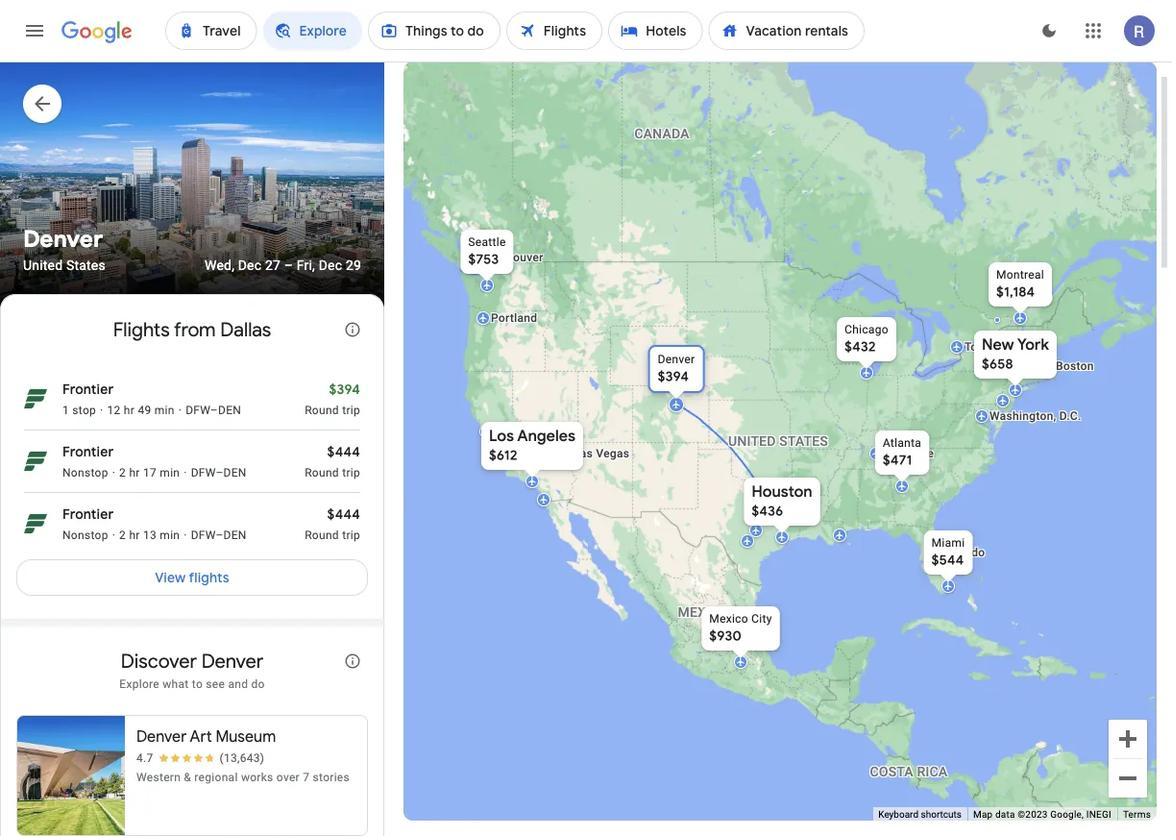 Task type: vqa. For each thing, say whether or not it's contained in the screenshot.
the bottom the Send
no



Task type: describe. For each thing, give the bounding box(es) containing it.
394 US dollars text field
[[329, 381, 360, 398]]

frontier for 2 hr 17 min
[[62, 443, 114, 460]]

0 vertical spatial united
[[23, 257, 63, 273]]

2 for 2 hr 13 min
[[119, 529, 126, 542]]

$658
[[982, 356, 1014, 373]]

hr for 49
[[124, 404, 135, 417]]

explore what to see and do
[[119, 677, 265, 691]]

over
[[277, 771, 300, 784]]

discover
[[121, 649, 197, 673]]

miami $544
[[932, 536, 965, 569]]

1 frontier image from the top
[[24, 387, 47, 410]]

denver $394
[[658, 353, 695, 385]]

keyboard
[[879, 809, 919, 820]]

dallas
[[220, 317, 271, 342]]

montreal
[[997, 268, 1045, 282]]

seattle $753
[[468, 235, 506, 268]]

frontier image for 2 hr 17 min
[[24, 450, 47, 473]]

art
[[190, 727, 212, 747]]

2 for 2 hr 17 min
[[119, 466, 126, 479]]

shortcuts
[[921, 809, 962, 820]]

los
[[489, 426, 514, 446]]

$612
[[489, 447, 518, 464]]

explore
[[119, 677, 160, 691]]

round for 2 hr 17 min
[[305, 466, 339, 479]]

– for 444 us dollars text field
[[216, 529, 224, 542]]

0 vertical spatial dfw
[[186, 404, 210, 417]]

$444 for 2 hr 17 min
[[327, 443, 360, 460]]

13
[[143, 529, 157, 542]]

map data ©2023 google, inegi
[[974, 809, 1112, 820]]

data
[[996, 809, 1015, 820]]

frontier image for 2 hr 13 min
[[24, 512, 47, 535]]

houston
[[752, 482, 813, 502]]

17
[[143, 466, 157, 479]]

dfw – den for 2 hr 13 min
[[191, 529, 247, 542]]

trip inside $394 round trip
[[342, 404, 360, 417]]

min for 12 hr 49 min
[[154, 404, 175, 417]]

city
[[752, 612, 772, 626]]

$394 round trip
[[305, 381, 360, 417]]

english (united states) button
[[48, 798, 243, 828]]

(13,643)
[[220, 751, 265, 765]]

471 US dollars text field
[[883, 452, 913, 469]]

view
[[155, 569, 186, 586]]

trip for 2 hr 17 min
[[342, 466, 360, 479]]

san francisco
[[494, 425, 570, 438]]

7
[[303, 771, 310, 784]]

flights
[[113, 317, 170, 342]]

1 about these results image from the top
[[330, 306, 376, 353]]

©2023
[[1018, 809, 1048, 820]]

0 vertical spatial  image
[[178, 403, 182, 418]]

atlanta $471
[[883, 436, 922, 469]]

4.7
[[136, 751, 153, 765]]

544 US dollars text field
[[932, 552, 964, 569]]

montreal $1,184
[[997, 268, 1045, 301]]

27
[[265, 257, 281, 273]]

new
[[982, 335, 1015, 355]]

29
[[346, 257, 361, 273]]

432 US dollars text field
[[845, 338, 876, 356]]

$394 inside denver $394
[[658, 368, 689, 385]]

(united
[[133, 804, 180, 822]]

12
[[107, 404, 121, 417]]

chicago $432
[[845, 323, 889, 356]]

round for 2 hr 13 min
[[305, 529, 339, 542]]

1184 US dollars text field
[[997, 284, 1035, 301]]

new york $658
[[982, 335, 1050, 373]]

english (united states)
[[84, 804, 227, 822]]

wed, dec 27 – fri, dec 29
[[205, 257, 361, 273]]

vegas
[[596, 447, 630, 460]]

444 US dollars text field
[[327, 505, 360, 523]]

states)
[[183, 804, 227, 822]]

mexico for mexico city $930
[[710, 612, 749, 626]]

do
[[251, 677, 265, 691]]

and
[[228, 677, 248, 691]]

dfw for 2 hr 13 min
[[191, 529, 216, 542]]

western & regional works over 7 stories
[[136, 771, 350, 784]]

costa rica
[[870, 764, 948, 780]]

1
[[62, 404, 69, 417]]

444 US dollars text field
[[327, 443, 360, 460]]

mexico for mexico
[[678, 604, 729, 620]]

$1,184
[[997, 284, 1035, 301]]

united states inside map region
[[729, 433, 828, 449]]

$436
[[752, 503, 784, 520]]

states inside map region
[[780, 433, 828, 449]]

$544
[[932, 552, 964, 569]]

map
[[974, 809, 993, 820]]

las vegas
[[574, 447, 630, 460]]

boston
[[1056, 359, 1094, 373]]

trip for 2 hr 13 min
[[342, 529, 360, 542]]

denver art museum
[[136, 727, 276, 747]]

from
[[174, 317, 216, 342]]

$471
[[883, 452, 913, 469]]

1 dec from the left
[[238, 257, 262, 273]]

view flights
[[155, 569, 229, 586]]

flights
[[189, 569, 229, 586]]

2 hr 17 min
[[119, 466, 180, 479]]

nonstop for 2 hr 13 min
[[62, 529, 108, 542]]

d.c.
[[1060, 409, 1082, 423]]

angeles
[[517, 426, 576, 446]]

discover denver
[[121, 649, 264, 673]]

12 hr 49 min
[[107, 404, 175, 417]]

york
[[1018, 335, 1050, 355]]

united inside map region
[[729, 433, 776, 449]]

flights from dallas
[[113, 317, 271, 342]]

0 vertical spatial den
[[218, 404, 241, 417]]

what
[[163, 677, 189, 691]]

658 US dollars text field
[[982, 356, 1014, 373]]



Task type: locate. For each thing, give the bounding box(es) containing it.
3 frontier image from the top
[[24, 512, 47, 535]]

1 vertical spatial $444
[[327, 505, 360, 523]]

min for 2 hr 17 min
[[160, 466, 180, 479]]

min right '49' at top left
[[154, 404, 175, 417]]

– for 394 us dollars text box
[[210, 404, 218, 417]]

– up flights
[[216, 529, 224, 542]]

regional
[[194, 771, 238, 784]]

0 horizontal spatial united
[[23, 257, 63, 273]]

2 vertical spatial hr
[[129, 529, 140, 542]]

1 horizontal spatial united states
[[729, 433, 828, 449]]

2 nonstop from the top
[[62, 529, 108, 542]]

1 vertical spatial hr
[[129, 466, 140, 479]]

hr left 13 on the left bottom
[[129, 529, 140, 542]]

$753
[[468, 251, 499, 268]]

 image
[[178, 403, 182, 418], [112, 528, 115, 543]]

dfw – den right 17
[[191, 466, 247, 479]]

western
[[136, 771, 181, 784]]

keyboard shortcuts
[[879, 809, 962, 820]]

$444 for 2 hr 13 min
[[327, 505, 360, 523]]

hr for 17
[[129, 466, 140, 479]]

0 vertical spatial frontier image
[[24, 387, 47, 410]]

1 vertical spatial trip
[[342, 466, 360, 479]]

$444 round trip down 444 us dollars text box
[[305, 505, 360, 542]]

frontier image
[[24, 387, 47, 410], [24, 450, 47, 473], [24, 512, 47, 535]]

dec left 27
[[238, 257, 262, 273]]

2
[[119, 466, 126, 479], [119, 529, 126, 542]]

0 vertical spatial hr
[[124, 404, 135, 417]]

0 vertical spatial frontier
[[62, 381, 114, 398]]

2 dec from the left
[[319, 257, 342, 273]]

dec left the 29
[[319, 257, 342, 273]]

394 US dollars text field
[[658, 368, 689, 385]]

see
[[206, 677, 225, 691]]

nonstop left the 2 hr 13 min
[[62, 529, 108, 542]]

1 vertical spatial $444 round trip
[[305, 505, 360, 542]]

1 horizontal spatial dec
[[319, 257, 342, 273]]

den for 2 hr 17 min
[[224, 466, 247, 479]]

1 stop
[[62, 404, 96, 417]]

fri,
[[297, 257, 315, 273]]

1 vertical spatial states
[[780, 433, 828, 449]]

round down 444 us dollars text box
[[305, 466, 339, 479]]

$444 round trip for 2 hr 17 min
[[305, 443, 360, 479]]

2 trip from the top
[[342, 466, 360, 479]]

francisco
[[518, 425, 570, 438]]

terms link
[[1123, 809, 1151, 820]]

3 round from the top
[[305, 529, 339, 542]]

2 vertical spatial frontier
[[62, 505, 114, 523]]

google,
[[1051, 809, 1084, 820]]

trip down 394 us dollars text box
[[342, 404, 360, 417]]

2 vertical spatial frontier image
[[24, 512, 47, 535]]

1 trip from the top
[[342, 404, 360, 417]]

dfw – den
[[186, 404, 241, 417], [191, 466, 247, 479], [191, 529, 247, 542]]

denver for denver $394
[[658, 353, 695, 366]]

hr right 12 at the left of page
[[124, 404, 135, 417]]

washington, d.c.
[[990, 409, 1082, 423]]

$444 down 444 us dollars text box
[[327, 505, 360, 523]]

dfw for 2 hr 17 min
[[191, 466, 216, 479]]

1 frontier from the top
[[62, 381, 114, 398]]

1 vertical spatial united
[[729, 433, 776, 449]]

keyboard shortcuts button
[[879, 808, 962, 821]]

0 vertical spatial $444
[[327, 443, 360, 460]]

dfw up flights
[[191, 529, 216, 542]]

seattle
[[468, 235, 506, 249]]

trip down 444 us dollars text field
[[342, 529, 360, 542]]

0 vertical spatial states
[[66, 257, 106, 273]]

930 US dollars text field
[[710, 628, 742, 645]]

2 $444 from the top
[[327, 505, 360, 523]]

$394 inside $394 round trip
[[329, 381, 360, 398]]

&
[[184, 771, 191, 784]]

dec
[[238, 257, 262, 273], [319, 257, 342, 273]]

min right 13 on the left bottom
[[160, 529, 180, 542]]

$444
[[327, 443, 360, 460], [327, 505, 360, 523]]

navigate back image
[[23, 85, 62, 123]]

$444 down $394 round trip
[[327, 443, 360, 460]]

denver for denver art museum
[[136, 727, 187, 747]]

nonstop
[[62, 466, 108, 479], [62, 529, 108, 542]]

1 $444 from the top
[[327, 443, 360, 460]]

612 US dollars text field
[[489, 447, 518, 464]]

map region
[[349, 0, 1173, 836]]

united
[[23, 257, 63, 273], [729, 433, 776, 449]]

1 vertical spatial united states
[[729, 433, 828, 449]]

frontier
[[62, 381, 114, 398], [62, 443, 114, 460], [62, 505, 114, 523]]

1 horizontal spatial states
[[780, 433, 828, 449]]

dfw – den right '49' at top left
[[186, 404, 241, 417]]

works
[[241, 771, 274, 784]]

chicago
[[845, 323, 889, 336]]

mexico
[[678, 604, 729, 620], [710, 612, 749, 626]]

1 2 from the top
[[119, 466, 126, 479]]

– right '49' at top left
[[210, 404, 218, 417]]

dfw right '49' at top left
[[186, 404, 210, 417]]

0 vertical spatial trip
[[342, 404, 360, 417]]

inegi
[[1087, 809, 1112, 820]]

0 horizontal spatial dec
[[238, 257, 262, 273]]

stories
[[313, 771, 350, 784]]

2 left 13 on the left bottom
[[119, 529, 126, 542]]

toronto
[[965, 340, 1006, 354]]

houston $436
[[752, 482, 813, 520]]

round
[[305, 404, 339, 417], [305, 466, 339, 479], [305, 529, 339, 542]]

1 vertical spatial round
[[305, 466, 339, 479]]

den right 17
[[224, 466, 247, 479]]

trip
[[342, 404, 360, 417], [342, 466, 360, 479], [342, 529, 360, 542]]

1 vertical spatial frontier image
[[24, 450, 47, 473]]

$444 round trip
[[305, 443, 360, 479], [305, 505, 360, 542]]

las
[[574, 447, 593, 460]]

1 vertical spatial dfw – den
[[191, 466, 247, 479]]

2 about these results image from the top
[[330, 638, 376, 684]]

0 horizontal spatial  image
[[112, 528, 115, 543]]

round inside $394 round trip
[[305, 404, 339, 417]]

states
[[66, 257, 106, 273], [780, 433, 828, 449]]

los angeles $612
[[489, 426, 576, 464]]

denver
[[23, 224, 103, 253], [658, 353, 695, 366], [202, 649, 264, 673], [136, 727, 187, 747]]

min
[[154, 404, 175, 417], [160, 466, 180, 479], [160, 529, 180, 542]]

1 vertical spatial den
[[224, 466, 247, 479]]

0 vertical spatial 2
[[119, 466, 126, 479]]

2 vertical spatial dfw – den
[[191, 529, 247, 542]]

– for 444 us dollars text box
[[216, 466, 224, 479]]

2 2 from the top
[[119, 529, 126, 542]]

nonstop for 2 hr 17 min
[[62, 466, 108, 479]]

0 vertical spatial nonstop
[[62, 466, 108, 479]]

0 horizontal spatial united states
[[23, 257, 106, 273]]

1 vertical spatial about these results image
[[330, 638, 376, 684]]

 image
[[112, 465, 115, 480]]

museum
[[216, 727, 276, 747]]

0 vertical spatial about these results image
[[330, 306, 376, 353]]

mexico city $930
[[710, 612, 772, 645]]

2 left 17
[[119, 466, 126, 479]]

2 frontier from the top
[[62, 443, 114, 460]]

nashville
[[884, 447, 934, 460]]

stop
[[72, 404, 96, 417]]

miami
[[932, 536, 965, 550]]

1 horizontal spatial  image
[[178, 403, 182, 418]]

san
[[494, 425, 514, 438]]

dfw right 17
[[191, 466, 216, 479]]

hr
[[124, 404, 135, 417], [129, 466, 140, 479], [129, 529, 140, 542]]

hr for 13
[[129, 529, 140, 542]]

dfw – den up flights
[[191, 529, 247, 542]]

 image right '49' at top left
[[178, 403, 182, 418]]

2 hr 13 min
[[119, 529, 180, 542]]

2 frontier image from the top
[[24, 450, 47, 473]]

den down dallas
[[218, 404, 241, 417]]

1 vertical spatial dfw
[[191, 466, 216, 479]]

0 vertical spatial dfw – den
[[186, 404, 241, 417]]

 image left the 2 hr 13 min
[[112, 528, 115, 543]]

$432
[[845, 338, 876, 356]]

$394
[[658, 368, 689, 385], [329, 381, 360, 398]]

4.7 out of 5 stars from 13,643 reviews image
[[136, 751, 265, 766]]

$444 round trip for 2 hr 13 min
[[305, 505, 360, 542]]

min right 17
[[160, 466, 180, 479]]

mexico inside the mexico city $930
[[710, 612, 749, 626]]

1 nonstop from the top
[[62, 466, 108, 479]]

2 vertical spatial min
[[160, 529, 180, 542]]

trip down 444 us dollars text box
[[342, 466, 360, 479]]

436 US dollars text field
[[752, 503, 784, 520]]

2 vertical spatial trip
[[342, 529, 360, 542]]

– right 27
[[284, 257, 293, 273]]

753 US dollars text field
[[468, 251, 499, 268]]

min for 2 hr 13 min
[[160, 529, 180, 542]]

1 horizontal spatial $394
[[658, 368, 689, 385]]

portland
[[491, 311, 538, 325]]

0 vertical spatial min
[[154, 404, 175, 417]]

1 vertical spatial 2
[[119, 529, 126, 542]]

main menu image
[[23, 19, 46, 42]]

2 vertical spatial dfw
[[191, 529, 216, 542]]

to
[[192, 677, 203, 691]]

– right 17
[[216, 466, 224, 479]]

round down 394 us dollars text box
[[305, 404, 339, 417]]

canada
[[635, 126, 690, 142]]

$444 round trip up 444 us dollars text field
[[305, 443, 360, 479]]

1 round from the top
[[305, 404, 339, 417]]

terms
[[1123, 809, 1151, 820]]

loading results progress bar
[[0, 62, 1173, 65]]

3 frontier from the top
[[62, 505, 114, 523]]

0 horizontal spatial $394
[[329, 381, 360, 398]]

3 trip from the top
[[342, 529, 360, 542]]

den up flights
[[224, 529, 247, 542]]

united states
[[23, 257, 106, 273], [729, 433, 828, 449]]

denver for denver
[[23, 224, 103, 253]]

den
[[218, 404, 241, 417], [224, 466, 247, 479], [224, 529, 247, 542]]

1 $444 round trip from the top
[[305, 443, 360, 479]]

washington,
[[990, 409, 1057, 423]]

nonstop down stop
[[62, 466, 108, 479]]

1 horizontal spatial united
[[729, 433, 776, 449]]

change appearance image
[[1026, 8, 1073, 54]]

2 $444 round trip from the top
[[305, 505, 360, 542]]

0 vertical spatial $444 round trip
[[305, 443, 360, 479]]

frontier for 2 hr 13 min
[[62, 505, 114, 523]]

0 vertical spatial round
[[305, 404, 339, 417]]

1 vertical spatial frontier
[[62, 443, 114, 460]]

about these results image
[[330, 306, 376, 353], [330, 638, 376, 684]]

49
[[138, 404, 151, 417]]

0 vertical spatial united states
[[23, 257, 106, 273]]

round down 444 us dollars text field
[[305, 529, 339, 542]]

dfw – den for 2 hr 17 min
[[191, 466, 247, 479]]

2 round from the top
[[305, 466, 339, 479]]

hr left 17
[[129, 466, 140, 479]]

1 vertical spatial  image
[[112, 528, 115, 543]]

english
[[84, 804, 130, 822]]

0 horizontal spatial states
[[66, 257, 106, 273]]

wed,
[[205, 257, 235, 273]]

denver inside map region
[[658, 353, 695, 366]]

vancouver
[[486, 251, 544, 264]]

1 vertical spatial min
[[160, 466, 180, 479]]

den for 2 hr 13 min
[[224, 529, 247, 542]]

–
[[284, 257, 293, 273], [210, 404, 218, 417], [216, 466, 224, 479], [216, 529, 224, 542]]

atlanta
[[883, 436, 922, 450]]

2 vertical spatial den
[[224, 529, 247, 542]]

2 vertical spatial round
[[305, 529, 339, 542]]

1 vertical spatial nonstop
[[62, 529, 108, 542]]



